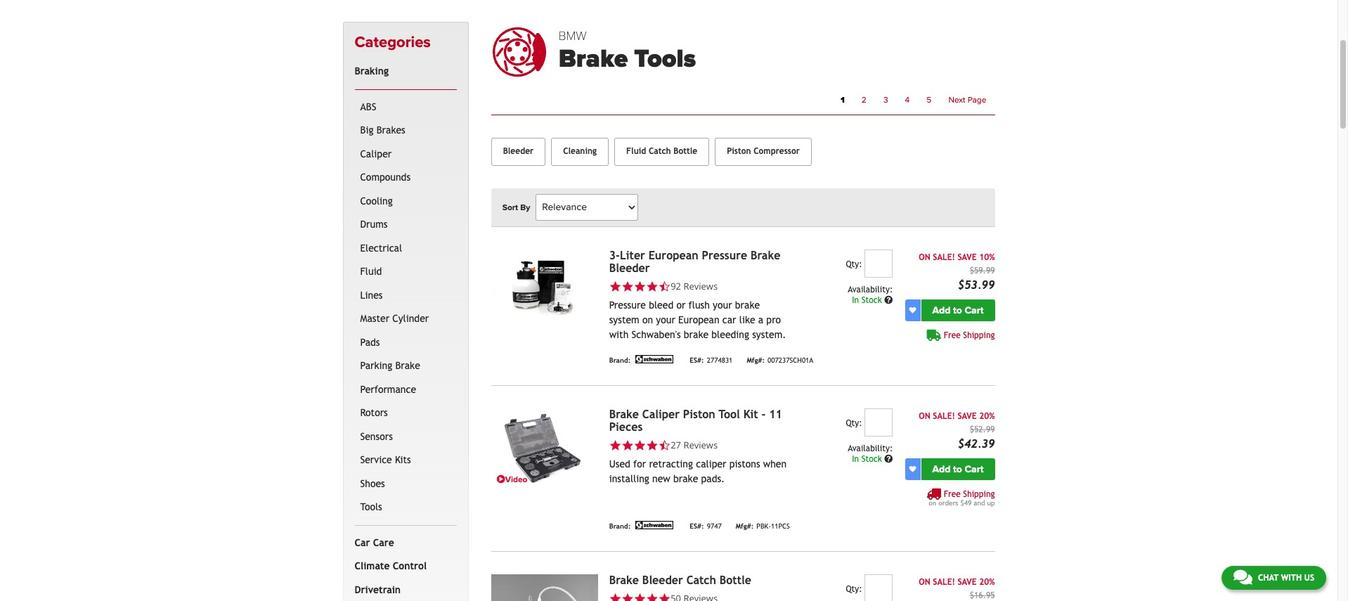 Task type: locate. For each thing, give the bounding box(es) containing it.
1 vertical spatial mfg#:
[[736, 523, 754, 531]]

schwaben - corporate logo image
[[634, 355, 676, 363], [634, 521, 676, 529]]

2 add from the top
[[933, 463, 951, 475]]

reviews inside "link"
[[684, 439, 718, 451]]

brake caliper piston tool kit - 11 pieces link
[[609, 408, 783, 434]]

1 vertical spatial availability:
[[848, 444, 893, 453]]

add to cart up free shipping
[[933, 304, 984, 316]]

bmw
[[559, 28, 587, 44]]

1 half star image from the top
[[659, 280, 671, 293]]

1 vertical spatial cart
[[965, 463, 984, 475]]

save inside on sale!                         save 10% $59.99 $53.99
[[958, 252, 977, 262]]

1 vertical spatial save
[[958, 411, 977, 421]]

2 add to cart button from the top
[[922, 458, 995, 480]]

used for retracting caliper pistons when installing new brake pads.
[[609, 459, 787, 485]]

1 question circle image from the top
[[885, 296, 893, 304]]

care
[[373, 537, 394, 548]]

2 question circle image from the top
[[885, 455, 893, 463]]

0 horizontal spatial caliper
[[360, 148, 392, 159]]

or
[[677, 300, 686, 311]]

0 vertical spatial half star image
[[659, 280, 671, 293]]

0 horizontal spatial catch
[[649, 146, 671, 156]]

0 horizontal spatial with
[[609, 329, 629, 341]]

0 horizontal spatial pressure
[[609, 300, 646, 311]]

0 vertical spatial availability:
[[848, 285, 893, 294]]

20% for on sale!                         save 20% $52.99 $42.39
[[980, 411, 995, 421]]

fluid up the lines
[[360, 266, 382, 277]]

1 vertical spatial bleeder
[[609, 261, 650, 275]]

0 vertical spatial reviews
[[684, 280, 718, 292]]

paginated product list navigation navigation
[[559, 90, 995, 109]]

0 vertical spatial european
[[649, 249, 699, 262]]

0 vertical spatial on
[[643, 314, 653, 326]]

1 horizontal spatial caliper
[[643, 408, 680, 421]]

shipping inside the free shipping on orders $49 and up
[[964, 489, 995, 499]]

big brakes link
[[358, 119, 454, 143]]

1 vertical spatial sale!
[[933, 411, 956, 421]]

92 reviews link
[[609, 280, 791, 293], [671, 280, 718, 293]]

fluid inside braking subcategories element
[[360, 266, 382, 277]]

0 vertical spatial shipping
[[964, 330, 995, 340]]

es#: left 9747
[[690, 523, 704, 531]]

0 vertical spatial cart
[[965, 304, 984, 316]]

lines
[[360, 290, 383, 301]]

0 vertical spatial your
[[713, 300, 732, 311]]

1 vertical spatial tools
[[360, 502, 382, 513]]

11
[[769, 408, 783, 421]]

mfg#: pbk-11pcs
[[736, 523, 790, 531]]

on inside on sale!                         save 10% $59.99 $53.99
[[919, 252, 931, 262]]

chat with us link
[[1222, 566, 1327, 590]]

27 reviews link up caliper
[[609, 439, 791, 452]]

free for free shipping on orders $49 and up
[[944, 489, 961, 499]]

1 horizontal spatial pressure
[[702, 249, 748, 262]]

drums
[[360, 219, 388, 230]]

0 vertical spatial qty:
[[846, 259, 863, 269]]

27 reviews
[[671, 439, 718, 451]]

1 vertical spatial piston
[[683, 408, 716, 421]]

add to wish list image
[[910, 307, 917, 314]]

compressor
[[754, 146, 800, 156]]

0 vertical spatial with
[[609, 329, 629, 341]]

shoes link
[[358, 472, 454, 496]]

5
[[927, 95, 932, 105]]

1 vertical spatial add to cart
[[933, 463, 984, 475]]

2 in from the top
[[852, 454, 859, 464]]

add for $42.39
[[933, 463, 951, 475]]

sale! inside on sale!                         save 20% $52.99 $42.39
[[933, 411, 956, 421]]

es#: left 2774831
[[690, 357, 704, 365]]

1 add from the top
[[933, 304, 951, 316]]

0 horizontal spatial on
[[643, 314, 653, 326]]

piston compressor link
[[715, 138, 812, 166]]

brake caliper piston tool kit - 11 pieces
[[609, 408, 783, 434]]

mfg#: left pbk-
[[736, 523, 754, 531]]

schwaben's
[[632, 329, 681, 341]]

reviews up flush
[[684, 280, 718, 292]]

2 reviews from the top
[[684, 439, 718, 451]]

pressure inside 3-liter european pressure brake bleeder
[[702, 249, 748, 262]]

1 vertical spatial schwaben - corporate logo image
[[634, 521, 676, 529]]

2 on from the top
[[919, 411, 931, 421]]

with
[[609, 329, 629, 341], [1282, 573, 1302, 583]]

cart down $53.99
[[965, 304, 984, 316]]

20% inside the on sale!                         save 20% $16.95
[[980, 577, 995, 587]]

9747
[[707, 523, 722, 531]]

bleeder link
[[491, 138, 546, 166]]

0 vertical spatial mfg#:
[[747, 357, 765, 365]]

-
[[762, 408, 766, 421]]

drivetrain link
[[352, 579, 454, 601]]

0 vertical spatial pressure
[[702, 249, 748, 262]]

to up free shipping
[[954, 304, 963, 316]]

climate
[[355, 561, 390, 572]]

1 horizontal spatial catch
[[687, 574, 717, 587]]

1 vertical spatial add
[[933, 463, 951, 475]]

0 vertical spatial stock
[[862, 295, 882, 305]]

control
[[393, 561, 427, 572]]

2 shipping from the top
[[964, 489, 995, 499]]

pieces
[[609, 420, 643, 434]]

save up the $52.99
[[958, 411, 977, 421]]

brake bleeder catch bottle
[[609, 574, 752, 587]]

us
[[1305, 573, 1315, 583]]

piston
[[727, 146, 751, 156], [683, 408, 716, 421]]

27
[[671, 439, 681, 451]]

half star image for european
[[659, 280, 671, 293]]

$53.99
[[958, 278, 995, 292]]

0 vertical spatial add to cart button
[[922, 299, 995, 321]]

0 vertical spatial add to cart
[[933, 304, 984, 316]]

caliper up 27
[[643, 408, 680, 421]]

braking
[[355, 66, 389, 77]]

1 add to cart from the top
[[933, 304, 984, 316]]

reviews up caliper
[[684, 439, 718, 451]]

qty: for brake caliper piston tool kit - 11 pieces
[[846, 418, 863, 428]]

0 vertical spatial in stock
[[852, 295, 885, 305]]

es#: for european
[[690, 357, 704, 365]]

3 on from the top
[[919, 577, 931, 587]]

brand: for brake caliper piston tool kit - 11 pieces
[[609, 523, 631, 531]]

0 vertical spatial sale!
[[933, 252, 956, 262]]

mfg#: down "system."
[[747, 357, 765, 365]]

2 brand: from the top
[[609, 523, 631, 531]]

car care link
[[352, 531, 454, 555]]

shipping down $53.99
[[964, 330, 995, 340]]

european
[[649, 249, 699, 262], [679, 314, 720, 326]]

None number field
[[865, 249, 893, 278], [865, 408, 893, 437], [865, 574, 893, 601], [865, 249, 893, 278], [865, 408, 893, 437], [865, 574, 893, 601]]

brake up like
[[735, 300, 760, 311]]

0 vertical spatial schwaben - corporate logo image
[[634, 355, 676, 363]]

1 vertical spatial stock
[[862, 454, 882, 464]]

on
[[643, 314, 653, 326], [929, 499, 937, 507]]

and
[[974, 499, 986, 507]]

sale!
[[933, 252, 956, 262], [933, 411, 956, 421], [933, 577, 956, 587]]

2 free from the top
[[944, 489, 961, 499]]

1 brand: from the top
[[609, 357, 631, 365]]

on inside on sale!                         save 20% $52.99 $42.39
[[919, 411, 931, 421]]

0 vertical spatial bottle
[[674, 146, 698, 156]]

20% up $16.95
[[980, 577, 995, 587]]

1 qty: from the top
[[846, 259, 863, 269]]

caliper down big brakes
[[360, 148, 392, 159]]

used
[[609, 459, 631, 470]]

bleeder inside 3-liter european pressure brake bleeder
[[609, 261, 650, 275]]

0 horizontal spatial tools
[[360, 502, 382, 513]]

1 horizontal spatial tools
[[635, 44, 696, 74]]

2 vertical spatial qty:
[[846, 584, 863, 594]]

0 vertical spatial on
[[919, 252, 931, 262]]

free down $53.99
[[944, 330, 961, 340]]

1 shipping from the top
[[964, 330, 995, 340]]

0 vertical spatial brand:
[[609, 357, 631, 365]]

0 horizontal spatial piston
[[683, 408, 716, 421]]

brand: down system
[[609, 357, 631, 365]]

schwaben - corporate logo image down new
[[634, 521, 676, 529]]

to for $42.39
[[954, 463, 963, 475]]

add
[[933, 304, 951, 316], [933, 463, 951, 475]]

1 in stock from the top
[[852, 295, 885, 305]]

11pcs
[[771, 523, 790, 531]]

1 es#: from the top
[[690, 357, 704, 365]]

1 vertical spatial in stock
[[852, 454, 885, 464]]

1 vertical spatial european
[[679, 314, 720, 326]]

add right add to wish list image
[[933, 463, 951, 475]]

cart down $42.39 on the bottom right of the page
[[965, 463, 984, 475]]

star image
[[622, 280, 634, 293], [609, 439, 622, 452], [622, 439, 634, 452], [634, 439, 646, 452], [622, 593, 634, 601], [634, 593, 646, 601]]

0 vertical spatial catch
[[649, 146, 671, 156]]

1 vertical spatial es#:
[[690, 523, 704, 531]]

2 add to cart from the top
[[933, 463, 984, 475]]

1 vertical spatial brand:
[[609, 523, 631, 531]]

pressure up system
[[609, 300, 646, 311]]

half star image up bleed
[[659, 280, 671, 293]]

half star image inside "92 reviews" link
[[659, 280, 671, 293]]

es#2774831 - 007237sch01a - 3-liter european pressure brake bleeder - pressure bleed or flush your brake system on your european car like a pro with schwaben's brake bleeding system. - schwaben - audi bmw volkswagen mercedes benz mini porsche image
[[491, 249, 598, 330]]

1 save from the top
[[958, 252, 977, 262]]

1 vertical spatial shipping
[[964, 489, 995, 499]]

0 vertical spatial piston
[[727, 146, 751, 156]]

braking subcategories element
[[355, 89, 457, 526]]

brake down retracting
[[674, 473, 698, 485]]

0 vertical spatial free
[[944, 330, 961, 340]]

2 sale! from the top
[[933, 411, 956, 421]]

2 es#: from the top
[[690, 523, 704, 531]]

european down flush
[[679, 314, 720, 326]]

0 vertical spatial tools
[[635, 44, 696, 74]]

fluid inside "link"
[[627, 146, 646, 156]]

with left us
[[1282, 573, 1302, 583]]

1 vertical spatial add to cart button
[[922, 458, 995, 480]]

add to cart button up the free shipping on orders $49 and up at the right of the page
[[922, 458, 995, 480]]

for
[[634, 459, 646, 470]]

catch inside "link"
[[649, 146, 671, 156]]

$42.39
[[958, 437, 995, 451]]

2 schwaben - corporate logo image from the top
[[634, 521, 676, 529]]

abs link
[[358, 95, 454, 119]]

fluid right cleaning
[[627, 146, 646, 156]]

1 20% from the top
[[980, 411, 995, 421]]

car
[[723, 314, 737, 326]]

1 vertical spatial qty:
[[846, 418, 863, 428]]

like
[[740, 314, 756, 326]]

$49
[[961, 499, 972, 507]]

free shipping
[[944, 330, 995, 340]]

up
[[988, 499, 995, 507]]

star image
[[609, 280, 622, 293], [634, 280, 646, 293], [646, 280, 659, 293], [646, 439, 659, 452], [609, 593, 622, 601], [646, 593, 659, 601], [659, 593, 671, 601]]

car care
[[355, 537, 394, 548]]

1 on from the top
[[919, 252, 931, 262]]

1 vertical spatial question circle image
[[885, 455, 893, 463]]

shipping right orders
[[964, 489, 995, 499]]

to up the free shipping on orders $49 and up at the right of the page
[[954, 463, 963, 475]]

0 vertical spatial question circle image
[[885, 296, 893, 304]]

$16.95
[[970, 591, 995, 600]]

caliper
[[360, 148, 392, 159], [643, 408, 680, 421]]

in for 3-liter european pressure brake bleeder
[[852, 295, 859, 305]]

mfg#: 007237sch01a
[[747, 357, 814, 365]]

1 vertical spatial bottle
[[720, 574, 752, 587]]

free
[[944, 330, 961, 340], [944, 489, 961, 499]]

0 vertical spatial caliper
[[360, 148, 392, 159]]

mfg#:
[[747, 357, 765, 365], [736, 523, 754, 531]]

tools inside bmw brake tools
[[635, 44, 696, 74]]

0 vertical spatial 20%
[[980, 411, 995, 421]]

1 vertical spatial your
[[656, 314, 676, 326]]

1 horizontal spatial piston
[[727, 146, 751, 156]]

2 availability: from the top
[[848, 444, 893, 453]]

with down system
[[609, 329, 629, 341]]

shipping for free shipping on orders $49 and up
[[964, 489, 995, 499]]

2 save from the top
[[958, 411, 977, 421]]

when
[[764, 459, 787, 470]]

free inside the free shipping on orders $49 and up
[[944, 489, 961, 499]]

save
[[958, 252, 977, 262], [958, 411, 977, 421], [958, 577, 977, 587]]

comments image
[[1234, 569, 1253, 586]]

next page link
[[940, 90, 995, 109]]

save inside on sale!                         save 20% $52.99 $42.39
[[958, 411, 977, 421]]

sale! for $42.39
[[933, 411, 956, 421]]

pistons
[[730, 459, 761, 470]]

on left orders
[[929, 499, 937, 507]]

save left 10%
[[958, 252, 977, 262]]

piston left "compressor"
[[727, 146, 751, 156]]

2 vertical spatial save
[[958, 577, 977, 587]]

flush
[[689, 300, 710, 311]]

1 to from the top
[[954, 304, 963, 316]]

free for free shipping
[[944, 330, 961, 340]]

1 vertical spatial pressure
[[609, 300, 646, 311]]

your up car
[[713, 300, 732, 311]]

1 vertical spatial to
[[954, 463, 963, 475]]

1 vertical spatial with
[[1282, 573, 1302, 583]]

3 save from the top
[[958, 577, 977, 587]]

1 vertical spatial on
[[929, 499, 937, 507]]

fluid
[[627, 146, 646, 156], [360, 266, 382, 277]]

0 horizontal spatial your
[[656, 314, 676, 326]]

1 cart from the top
[[965, 304, 984, 316]]

brand: down installing
[[609, 523, 631, 531]]

caliper link
[[358, 143, 454, 166]]

european inside pressure bleed or flush your brake system on your european car like a pro with schwaben's brake bleeding system.
[[679, 314, 720, 326]]

0 vertical spatial bleeder
[[503, 146, 534, 156]]

european inside 3-liter european pressure brake bleeder
[[649, 249, 699, 262]]

2 to from the top
[[954, 463, 963, 475]]

1 vertical spatial in
[[852, 454, 859, 464]]

1 reviews from the top
[[684, 280, 718, 292]]

1 vertical spatial free
[[944, 489, 961, 499]]

0 vertical spatial es#:
[[690, 357, 704, 365]]

1 sale! from the top
[[933, 252, 956, 262]]

piston left tool
[[683, 408, 716, 421]]

with inside pressure bleed or flush your brake system on your european car like a pro with schwaben's brake bleeding system.
[[609, 329, 629, 341]]

half star image
[[659, 280, 671, 293], [659, 439, 671, 452]]

free left and
[[944, 489, 961, 499]]

add to cart button up free shipping
[[922, 299, 995, 321]]

schwaben - corporate logo image for 3-liter european pressure brake bleeder
[[634, 355, 676, 363]]

sale! inside the on sale!                         save 20% $16.95
[[933, 577, 956, 587]]

2 stock from the top
[[862, 454, 882, 464]]

1 in from the top
[[852, 295, 859, 305]]

2 vertical spatial brake
[[674, 473, 698, 485]]

sale! inside on sale!                         save 10% $59.99 $53.99
[[933, 252, 956, 262]]

big brakes
[[360, 125, 406, 136]]

4
[[905, 95, 910, 105]]

27 reviews link down brake caliper piston tool kit - 11 pieces
[[671, 439, 718, 452]]

brake
[[735, 300, 760, 311], [684, 329, 709, 341], [674, 473, 698, 485]]

0 horizontal spatial fluid
[[360, 266, 382, 277]]

2 vertical spatial on
[[919, 577, 931, 587]]

1 vertical spatial caliper
[[643, 408, 680, 421]]

fluid for fluid catch bottle
[[627, 146, 646, 156]]

bottle inside fluid catch bottle "link"
[[674, 146, 698, 156]]

1 vertical spatial fluid
[[360, 266, 382, 277]]

your down bleed
[[656, 314, 676, 326]]

add to cart for $53.99
[[933, 304, 984, 316]]

save up $16.95
[[958, 577, 977, 587]]

add to cart button for $53.99
[[922, 299, 995, 321]]

27 reviews link
[[609, 439, 791, 452], [671, 439, 718, 452]]

schwaben - corporate logo image down the 'schwaben's'
[[634, 355, 676, 363]]

3 sale! from the top
[[933, 577, 956, 587]]

0 vertical spatial add
[[933, 304, 951, 316]]

1 horizontal spatial on
[[929, 499, 937, 507]]

20% for on sale!                         save 20% $16.95
[[980, 577, 995, 587]]

1 add to cart button from the top
[[922, 299, 995, 321]]

add to cart up the free shipping on orders $49 and up at the right of the page
[[933, 463, 984, 475]]

2 20% from the top
[[980, 577, 995, 587]]

1 free from the top
[[944, 330, 961, 340]]

add right add to wish list icon
[[933, 304, 951, 316]]

1 stock from the top
[[862, 295, 882, 305]]

bottle
[[674, 146, 698, 156], [720, 574, 752, 587]]

pressure inside pressure bleed or flush your brake system on your european car like a pro with schwaben's brake bleeding system.
[[609, 300, 646, 311]]

shipping
[[964, 330, 995, 340], [964, 489, 995, 499]]

bmw brake tools
[[559, 28, 696, 74]]

2 cart from the top
[[965, 463, 984, 475]]

1 vertical spatial on
[[919, 411, 931, 421]]

1 schwaben - corporate logo image from the top
[[634, 355, 676, 363]]

fluid for fluid
[[360, 266, 382, 277]]

2 half star image from the top
[[659, 439, 671, 452]]

1 availability: from the top
[[848, 285, 893, 294]]

2 qty: from the top
[[846, 418, 863, 428]]

0 vertical spatial in
[[852, 295, 859, 305]]

2 92 reviews link from the left
[[671, 280, 718, 293]]

half star image up retracting
[[659, 439, 671, 452]]

european up the 92
[[649, 249, 699, 262]]

1 vertical spatial half star image
[[659, 439, 671, 452]]

1 horizontal spatial fluid
[[627, 146, 646, 156]]

20% inside on sale!                         save 20% $52.99 $42.39
[[980, 411, 995, 421]]

brand:
[[609, 357, 631, 365], [609, 523, 631, 531]]

2 in stock from the top
[[852, 454, 885, 464]]

question circle image for $53.99
[[885, 296, 893, 304]]

0 vertical spatial save
[[958, 252, 977, 262]]

0 vertical spatial fluid
[[627, 146, 646, 156]]

1 horizontal spatial your
[[713, 300, 732, 311]]

brake down flush
[[684, 329, 709, 341]]

brand: for 3-liter european pressure brake bleeder
[[609, 357, 631, 365]]

schwaben - corporate logo image for brake caliper piston tool kit - 11 pieces
[[634, 521, 676, 529]]

0 vertical spatial to
[[954, 304, 963, 316]]

3 qty: from the top
[[846, 584, 863, 594]]

2 vertical spatial sale!
[[933, 577, 956, 587]]

cart for $42.39
[[965, 463, 984, 475]]

question circle image
[[885, 296, 893, 304], [885, 455, 893, 463]]

add to cart button
[[922, 299, 995, 321], [922, 458, 995, 480]]

on up the 'schwaben's'
[[643, 314, 653, 326]]

1 vertical spatial 20%
[[980, 577, 995, 587]]

star image inside 27 reviews "link"
[[646, 439, 659, 452]]

kits
[[395, 454, 411, 466]]

1 vertical spatial catch
[[687, 574, 717, 587]]

availability:
[[848, 285, 893, 294], [848, 444, 893, 453]]

2 27 reviews link from the left
[[671, 439, 718, 452]]

20% up the $52.99
[[980, 411, 995, 421]]

in stock
[[852, 295, 885, 305], [852, 454, 885, 464]]

pressure up 92 reviews
[[702, 249, 748, 262]]

1 vertical spatial reviews
[[684, 439, 718, 451]]

service
[[360, 454, 392, 466]]

0 horizontal spatial bottle
[[674, 146, 698, 156]]

on for $42.39
[[919, 411, 931, 421]]



Task type: vqa. For each thing, say whether or not it's contained in the screenshot.
second Free from the bottom
yes



Task type: describe. For each thing, give the bounding box(es) containing it.
piston compressor
[[727, 146, 800, 156]]

availability: for $53.99
[[848, 285, 893, 294]]

performance link
[[358, 378, 454, 402]]

electrical
[[360, 242, 402, 254]]

caliper inside 'link'
[[360, 148, 392, 159]]

retracting
[[649, 459, 693, 470]]

free shipping on orders $49 and up
[[929, 489, 995, 507]]

2774831
[[707, 357, 733, 365]]

brake inside 3-liter european pressure brake bleeder
[[751, 249, 781, 262]]

rotors
[[360, 407, 388, 419]]

stock for $42.39
[[862, 454, 882, 464]]

save for $53.99
[[958, 252, 977, 262]]

climate control link
[[352, 555, 454, 579]]

climate control
[[355, 561, 427, 572]]

bleeding
[[712, 329, 750, 341]]

question circle image for $42.39
[[885, 455, 893, 463]]

save inside the on sale!                         save 20% $16.95
[[958, 577, 977, 587]]

piston inside brake caliper piston tool kit - 11 pieces
[[683, 408, 716, 421]]

1 27 reviews link from the left
[[609, 439, 791, 452]]

parking brake link
[[358, 355, 454, 378]]

5 link
[[919, 90, 940, 109]]

1 horizontal spatial with
[[1282, 573, 1302, 583]]

es#: 9747
[[690, 523, 722, 531]]

brake inside 'used for retracting caliper pistons when installing new brake pads.'
[[674, 473, 698, 485]]

10%
[[980, 252, 995, 262]]

es#: 2774831
[[690, 357, 733, 365]]

liter
[[620, 249, 646, 262]]

0 vertical spatial brake
[[735, 300, 760, 311]]

es#2773388 - 007481sch01a - brake bleeder catch bottle - this schwaben catch bottle holds a full 1 liter of fluid and features easy to read oil level marks on side of bottle. comes complete with 90 flexible push-on bleeder nipple on one end and a vented no spill screw on cap on the other. - schwaben - audi bmw volkswagen mercedes benz mini image
[[491, 574, 598, 601]]

braking link
[[352, 60, 454, 84]]

add for $53.99
[[933, 304, 951, 316]]

fluid link
[[358, 260, 454, 284]]

master cylinder link
[[358, 308, 454, 331]]

half star image for piston
[[659, 439, 671, 452]]

electrical link
[[358, 237, 454, 260]]

pbk-
[[757, 523, 771, 531]]

sale! for $53.99
[[933, 252, 956, 262]]

abs
[[360, 101, 377, 112]]

on inside the free shipping on orders $49 and up
[[929, 499, 937, 507]]

on sale!                         save 20% $52.99 $42.39
[[919, 411, 995, 451]]

1 horizontal spatial bottle
[[720, 574, 752, 587]]

system.
[[753, 329, 786, 341]]

new
[[653, 473, 671, 485]]

performance
[[360, 384, 416, 395]]

in stock for $53.99
[[852, 295, 885, 305]]

brake inside braking subcategories element
[[395, 360, 420, 372]]

brake inside brake caliper piston tool kit - 11 pieces
[[609, 408, 639, 421]]

big
[[360, 125, 374, 136]]

service kits link
[[358, 449, 454, 472]]

add to cart for $42.39
[[933, 463, 984, 475]]

save for $42.39
[[958, 411, 977, 421]]

service kits
[[360, 454, 411, 466]]

category navigation element
[[343, 22, 469, 601]]

qty: for 3-liter european pressure brake bleeder
[[846, 259, 863, 269]]

compounds
[[360, 172, 411, 183]]

by
[[521, 202, 530, 212]]

in for brake caliper piston tool kit - 11 pieces
[[852, 454, 859, 464]]

on for $53.99
[[919, 252, 931, 262]]

es#: for piston
[[690, 523, 704, 531]]

cooling link
[[358, 190, 454, 213]]

3-
[[609, 249, 620, 262]]

$52.99
[[970, 425, 995, 434]]

reviews for piston
[[684, 439, 718, 451]]

shoes
[[360, 478, 385, 489]]

brake inside bmw brake tools
[[559, 44, 628, 74]]

a
[[759, 314, 764, 326]]

lines link
[[358, 284, 454, 308]]

cart for $53.99
[[965, 304, 984, 316]]

3
[[884, 95, 889, 105]]

in stock for $42.39
[[852, 454, 885, 464]]

es#9747 - pbk-11pcs - brake caliper piston tool kit - 11 pieces - used for retracting caliper pistons when installing new brake pads. - schwaben - audi bmw volkswagen mini image
[[491, 408, 598, 489]]

car
[[355, 537, 370, 548]]

stock for $53.99
[[862, 295, 882, 305]]

chat with us
[[1259, 573, 1315, 583]]

on inside the on sale!                         save 20% $16.95
[[919, 577, 931, 587]]

92
[[671, 280, 681, 292]]

cooling
[[360, 195, 393, 207]]

availability: for $42.39
[[848, 444, 893, 453]]

tools inside braking subcategories element
[[360, 502, 382, 513]]

drivetrain
[[355, 584, 401, 595]]

fluid catch bottle link
[[615, 138, 710, 166]]

compounds link
[[358, 166, 454, 190]]

system
[[609, 314, 640, 326]]

cleaning
[[563, 146, 597, 156]]

on sale!                         save 20% $16.95
[[919, 577, 995, 600]]

next
[[949, 95, 966, 105]]

1 92 reviews link from the left
[[609, 280, 791, 293]]

3-liter european pressure brake bleeder
[[609, 249, 781, 275]]

add to wish list image
[[910, 466, 917, 473]]

chat
[[1259, 573, 1279, 583]]

007237sch01a
[[768, 357, 814, 365]]

add to cart button for $42.39
[[922, 458, 995, 480]]

drums link
[[358, 213, 454, 237]]

tool
[[719, 408, 740, 421]]

on inside pressure bleed or flush your brake system on your european car like a pro with schwaben's brake bleeding system.
[[643, 314, 653, 326]]

sort by
[[503, 202, 530, 212]]

2 vertical spatial bleeder
[[643, 574, 683, 587]]

reviews for european
[[684, 280, 718, 292]]

sensors
[[360, 431, 393, 442]]

installing
[[609, 473, 650, 485]]

3 link
[[875, 90, 897, 109]]

$59.99
[[970, 266, 995, 275]]

92 reviews
[[671, 280, 718, 292]]

piston inside 'link'
[[727, 146, 751, 156]]

pads
[[360, 337, 380, 348]]

master cylinder
[[360, 313, 429, 324]]

brakes
[[377, 125, 406, 136]]

next page
[[949, 95, 987, 105]]

shipping for free shipping
[[964, 330, 995, 340]]

mfg#: for brake caliper piston tool kit - 11 pieces
[[736, 523, 754, 531]]

pro
[[767, 314, 781, 326]]

categories
[[355, 33, 431, 51]]

mfg#: for 3-liter european pressure brake bleeder
[[747, 357, 765, 365]]

star image inside "92 reviews" link
[[622, 280, 634, 293]]

caliper inside brake caliper piston tool kit - 11 pieces
[[643, 408, 680, 421]]

parking brake
[[360, 360, 420, 372]]

rotors link
[[358, 402, 454, 425]]

1 link
[[833, 90, 854, 109]]

to for $53.99
[[954, 304, 963, 316]]

page
[[968, 95, 987, 105]]

1 vertical spatial brake
[[684, 329, 709, 341]]



